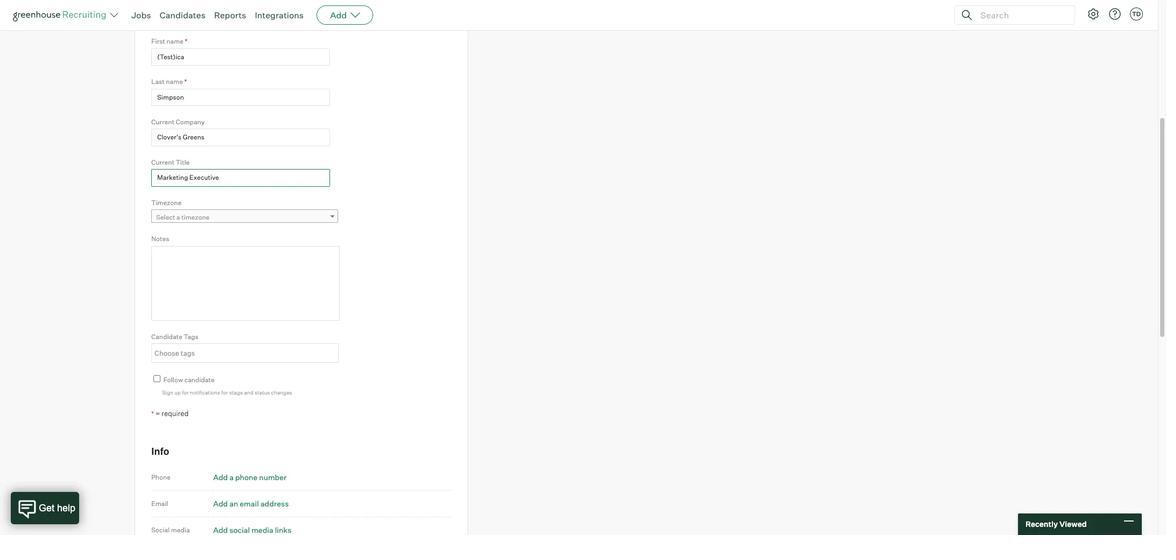 Task type: describe. For each thing, give the bounding box(es) containing it.
follow
[[163, 376, 183, 384]]

td button
[[1130, 8, 1143, 20]]

name for last
[[166, 78, 183, 86]]

current company
[[151, 118, 205, 126]]

add an email address
[[213, 499, 289, 509]]

status
[[255, 389, 270, 396]]

add an email address link
[[213, 499, 289, 509]]

timezone
[[151, 199, 182, 207]]

first name *
[[151, 37, 188, 45]]

select a timezone
[[156, 213, 210, 221]]

social
[[230, 526, 250, 535]]

add for add a phone number
[[213, 473, 228, 482]]

follow candidate
[[163, 376, 215, 384]]

add social media links
[[213, 526, 292, 535]]

and
[[244, 389, 253, 396]]

* inside * = required
[[151, 410, 154, 418]]

2 for from the left
[[221, 389, 228, 396]]

integrations link
[[255, 10, 304, 20]]

Search text field
[[978, 7, 1065, 23]]

number
[[259, 473, 287, 482]]

current for current title
[[151, 158, 174, 166]]

=
[[155, 409, 160, 418]]

name
[[151, 11, 179, 23]]

integrations
[[255, 10, 304, 20]]

Follow candidate checkbox
[[153, 376, 160, 383]]

first
[[151, 37, 165, 45]]

select a timezone link
[[151, 210, 338, 225]]

* = required
[[151, 409, 189, 418]]

td
[[1132, 10, 1141, 18]]

add a phone number
[[213, 473, 287, 482]]

address
[[261, 499, 289, 509]]

email
[[151, 500, 168, 508]]

* for last name *
[[184, 78, 187, 86]]

candidates link
[[160, 10, 206, 20]]

phone
[[235, 473, 258, 482]]

info
[[151, 445, 169, 457]]

add for add an email address
[[213, 499, 228, 509]]

Notes text field
[[151, 246, 340, 321]]

reports link
[[214, 10, 246, 20]]

name for first
[[167, 37, 183, 45]]

required
[[162, 409, 189, 418]]

timezone
[[182, 213, 210, 221]]

notes
[[151, 235, 169, 243]]

title
[[176, 158, 190, 166]]

candidate tags
[[151, 333, 199, 341]]



Task type: vqa. For each thing, say whether or not it's contained in the screenshot.
the right for
yes



Task type: locate. For each thing, give the bounding box(es) containing it.
1 vertical spatial current
[[151, 158, 174, 166]]

configure image
[[1087, 8, 1100, 20]]

1 vertical spatial a
[[230, 473, 234, 482]]

media left links
[[252, 526, 273, 535]]

company
[[191, 11, 236, 23], [176, 118, 205, 126]]

*
[[185, 37, 188, 45], [184, 78, 187, 86], [151, 410, 154, 418]]

reports
[[214, 10, 246, 20]]

name & company
[[151, 11, 236, 23]]

1 horizontal spatial for
[[221, 389, 228, 396]]

add for add
[[330, 10, 347, 20]]

a left phone
[[230, 473, 234, 482]]

notifications
[[190, 389, 220, 396]]

0 vertical spatial a
[[177, 213, 180, 221]]

add a phone number link
[[213, 473, 287, 482]]

a for select
[[177, 213, 180, 221]]

0 vertical spatial name
[[167, 37, 183, 45]]

jobs
[[131, 10, 151, 20]]

for left stage
[[221, 389, 228, 396]]

1 vertical spatial company
[[176, 118, 205, 126]]

name
[[167, 37, 183, 45], [166, 78, 183, 86]]

td button
[[1128, 5, 1145, 23]]

a
[[177, 213, 180, 221], [230, 473, 234, 482]]

sign up for notifications for stage and status changes
[[162, 389, 292, 396]]

1 horizontal spatial media
[[252, 526, 273, 535]]

2 current from the top
[[151, 158, 174, 166]]

current
[[151, 118, 174, 126], [151, 158, 174, 166]]

* right last at the left of page
[[184, 78, 187, 86]]

media
[[252, 526, 273, 535], [171, 526, 190, 534]]

None text field
[[152, 345, 335, 362]]

None text field
[[151, 48, 330, 66], [151, 89, 330, 106], [151, 129, 330, 146], [151, 169, 330, 187], [151, 48, 330, 66], [151, 89, 330, 106], [151, 129, 330, 146], [151, 169, 330, 187]]

1 vertical spatial *
[[184, 78, 187, 86]]

select
[[156, 213, 175, 221]]

current down last at the left of page
[[151, 118, 174, 126]]

current for current company
[[151, 118, 174, 126]]

add social media links link
[[213, 526, 292, 535]]

last name *
[[151, 78, 187, 86]]

social
[[151, 526, 170, 534]]

company right &
[[191, 11, 236, 23]]

add button
[[317, 5, 373, 25]]

add
[[330, 10, 347, 20], [213, 473, 228, 482], [213, 499, 228, 509], [213, 526, 228, 535]]

candidates
[[160, 10, 206, 20]]

&
[[181, 11, 189, 23]]

name right first
[[167, 37, 183, 45]]

candidate
[[184, 376, 215, 384]]

links
[[275, 526, 292, 535]]

recently
[[1026, 520, 1058, 529]]

email
[[240, 499, 259, 509]]

an
[[230, 499, 238, 509]]

greenhouse recruiting image
[[13, 9, 110, 22]]

media right social
[[171, 526, 190, 534]]

recently viewed
[[1026, 520, 1087, 529]]

sign
[[162, 389, 173, 396]]

tags
[[184, 333, 199, 341]]

0 horizontal spatial a
[[177, 213, 180, 221]]

name right last at the left of page
[[166, 78, 183, 86]]

current left title
[[151, 158, 174, 166]]

up
[[174, 389, 181, 396]]

* left =
[[151, 410, 154, 418]]

1 horizontal spatial a
[[230, 473, 234, 482]]

changes
[[271, 389, 292, 396]]

0 horizontal spatial media
[[171, 526, 190, 534]]

1 for from the left
[[182, 389, 189, 396]]

stage
[[229, 389, 243, 396]]

a for add
[[230, 473, 234, 482]]

1 current from the top
[[151, 118, 174, 126]]

0 vertical spatial *
[[185, 37, 188, 45]]

jobs link
[[131, 10, 151, 20]]

for right up
[[182, 389, 189, 396]]

a right select
[[177, 213, 180, 221]]

phone
[[151, 474, 171, 482]]

1 vertical spatial name
[[166, 78, 183, 86]]

2 vertical spatial *
[[151, 410, 154, 418]]

add for add social media links
[[213, 526, 228, 535]]

for
[[182, 389, 189, 396], [221, 389, 228, 396]]

current title
[[151, 158, 190, 166]]

candidate
[[151, 333, 182, 341]]

company up title
[[176, 118, 205, 126]]

0 vertical spatial current
[[151, 118, 174, 126]]

viewed
[[1060, 520, 1087, 529]]

add inside popup button
[[330, 10, 347, 20]]

social media
[[151, 526, 190, 534]]

* for first name *
[[185, 37, 188, 45]]

* down &
[[185, 37, 188, 45]]

0 vertical spatial company
[[191, 11, 236, 23]]

0 horizontal spatial for
[[182, 389, 189, 396]]

last
[[151, 78, 165, 86]]



